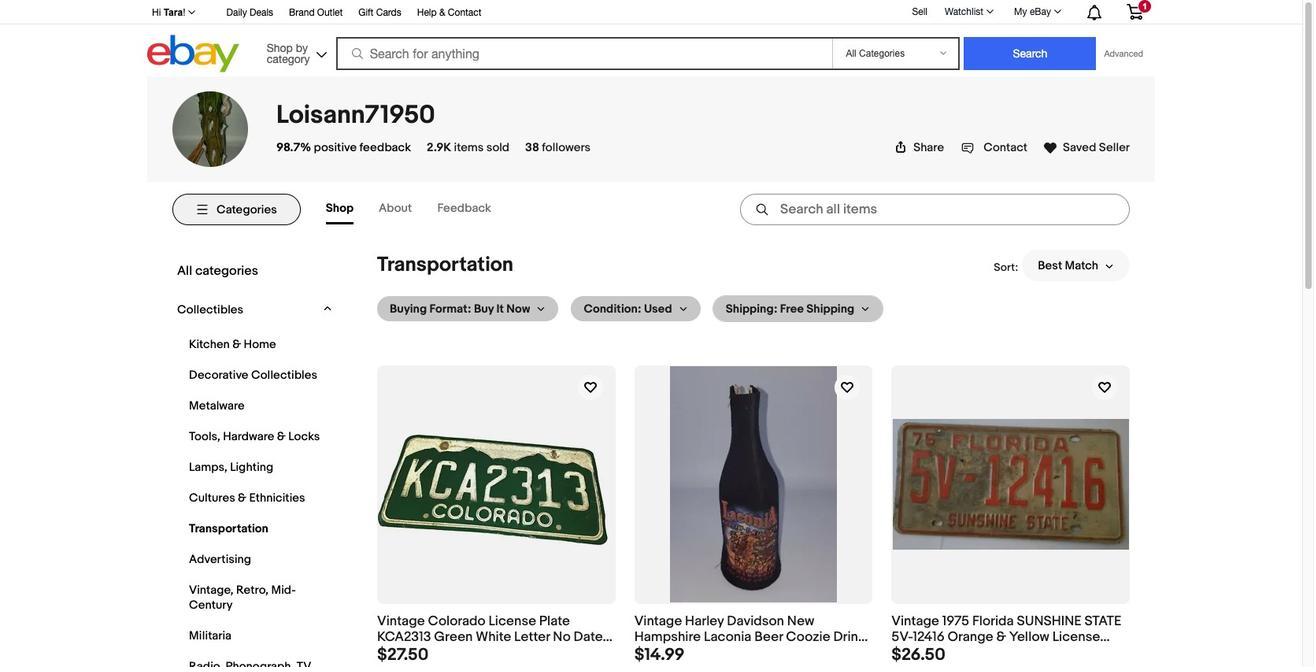 Task type: locate. For each thing, give the bounding box(es) containing it.
1 vertical spatial collectibles
[[251, 368, 317, 383]]

category
[[267, 52, 310, 65]]

plate down 5v-
[[892, 646, 923, 662]]

cards
[[376, 7, 401, 18]]

transportation up "format:"
[[377, 253, 514, 277]]

my ebay link
[[1006, 2, 1069, 21]]

letter
[[514, 630, 550, 645]]

format:
[[430, 301, 471, 316]]

vintage colorado license plate kca2313 green white letter no date antique car : quick view image
[[378, 420, 615, 549]]

white
[[476, 630, 511, 645]]

daily deals link
[[226, 5, 273, 22]]

vintage for $27.50
[[377, 613, 425, 629]]

1 vintage from the left
[[377, 613, 425, 629]]

decorative
[[189, 368, 249, 383]]

plate inside vintage colorado license plate kca2313 green white letter no date antique car
[[539, 613, 570, 629]]

vintage up 5v-
[[892, 613, 940, 629]]

collectibles up kitchen
[[177, 302, 243, 317]]

all
[[177, 263, 192, 279]]

seller
[[1099, 140, 1130, 155]]

0 vertical spatial plate
[[539, 613, 570, 629]]

contact left saved on the right of page
[[984, 140, 1028, 155]]

vintage for $14.99
[[635, 613, 682, 629]]

deals
[[250, 7, 273, 18]]

shop left about
[[326, 201, 354, 216]]

1 vertical spatial plate
[[892, 646, 923, 662]]

gift
[[359, 7, 374, 18]]

0 horizontal spatial shop
[[267, 41, 293, 54]]

buy
[[474, 301, 494, 316]]

1975
[[943, 613, 970, 629]]

vintage 1975 florida sunshine state 5v-12416 orange & yellow license plate button
[[892, 613, 1130, 662]]

plate up no
[[539, 613, 570, 629]]

tools, hardware & locks link
[[185, 425, 328, 448]]

vintage inside vintage colorado license plate kca2313 green white letter no date antique car
[[377, 613, 425, 629]]

0 vertical spatial shop
[[267, 41, 293, 54]]

best match button
[[1022, 250, 1130, 281]]

mid-
[[271, 583, 296, 598]]

colorado
[[428, 613, 486, 629]]

2 vintage from the left
[[635, 613, 682, 629]]

shop by category button
[[260, 35, 331, 69]]

sunshine
[[1017, 613, 1082, 629]]

vintage
[[377, 613, 425, 629], [635, 613, 682, 629], [892, 613, 940, 629]]

new
[[788, 613, 815, 629]]

buying format: buy it now
[[390, 301, 530, 316]]

0 horizontal spatial transportation
[[189, 521, 269, 536]]

none submit inside shop by category banner
[[964, 37, 1097, 70]]

vintage inside vintage harley davidson new hampshire laconia beer coozie drink cooler
[[635, 613, 682, 629]]

retro,
[[236, 583, 269, 598]]

transportation tab panel
[[172, 237, 1130, 667]]

car
[[429, 646, 451, 662]]

plate
[[539, 613, 570, 629], [892, 646, 923, 662]]

&
[[439, 7, 445, 18], [232, 337, 241, 352], [277, 429, 286, 444], [238, 491, 247, 506], [997, 630, 1007, 645]]

kitchen & home link
[[185, 333, 328, 356]]

& inside cultures & ethnicities link
[[238, 491, 247, 506]]

advertising
[[189, 552, 251, 567]]

license down state
[[1053, 630, 1101, 645]]

1 vertical spatial shop
[[326, 201, 354, 216]]

0 horizontal spatial plate
[[539, 613, 570, 629]]

vintage, retro, mid- century link
[[185, 579, 328, 617]]

1 horizontal spatial license
[[1053, 630, 1101, 645]]

1 horizontal spatial shop
[[326, 201, 354, 216]]

1 horizontal spatial vintage
[[635, 613, 682, 629]]

yellow
[[1010, 630, 1050, 645]]

positive
[[314, 140, 357, 155]]

& inside kitchen & home link
[[232, 337, 241, 352]]

advertising link
[[185, 548, 328, 571]]

1 vertical spatial license
[[1053, 630, 1101, 645]]

shop
[[267, 41, 293, 54], [326, 201, 354, 216]]

1 horizontal spatial collectibles
[[251, 368, 317, 383]]

help & contact
[[417, 7, 482, 18]]

harley
[[685, 613, 724, 629]]

florida
[[973, 613, 1014, 629]]

militaria link
[[185, 625, 328, 647]]

0 horizontal spatial collectibles
[[177, 302, 243, 317]]

vintage 1975 florida sunshine state 5v-12416 orange & yellow license plate
[[892, 613, 1122, 662]]

beer
[[755, 630, 783, 645]]

& right help
[[439, 7, 445, 18]]

vintage,
[[189, 583, 234, 598]]

locks
[[288, 429, 320, 444]]

2 horizontal spatial vintage
[[892, 613, 940, 629]]

1 vertical spatial contact
[[984, 140, 1028, 155]]

cooler
[[635, 646, 677, 662]]

2.9k
[[427, 140, 451, 155]]

vintage for $26.50
[[892, 613, 940, 629]]

0 horizontal spatial contact
[[448, 7, 482, 18]]

shop inside "tab list"
[[326, 201, 354, 216]]

& left locks
[[277, 429, 286, 444]]

loisann71950 link
[[276, 100, 435, 131]]

lighting
[[230, 460, 273, 475]]

hampshire
[[635, 630, 701, 645]]

decorative collectibles
[[189, 368, 317, 383]]

& for ethnicities
[[238, 491, 247, 506]]

now
[[507, 301, 530, 316]]

brand
[[289, 7, 315, 18]]

ebay
[[1030, 6, 1051, 17]]

items
[[454, 140, 484, 155]]

daily
[[226, 7, 247, 18]]

license up the white
[[489, 613, 536, 629]]

lamps, lighting
[[189, 460, 273, 475]]

gift cards
[[359, 7, 401, 18]]

laconia
[[704, 630, 752, 645]]

brand outlet link
[[289, 5, 343, 22]]

shop left the by
[[267, 41, 293, 54]]

2.9k items sold
[[427, 140, 510, 155]]

condition: used button
[[571, 296, 701, 321]]

& for home
[[232, 337, 241, 352]]

tab list containing shop
[[326, 195, 517, 224]]

vintage inside vintage 1975 florida sunshine state 5v-12416 orange & yellow license plate
[[892, 613, 940, 629]]

kitchen & home
[[189, 337, 276, 352]]

transportation link
[[185, 517, 328, 540]]

categories
[[195, 263, 258, 279]]

tab list
[[326, 195, 517, 224]]

vintage up hampshire
[[635, 613, 682, 629]]

collectibles down the home
[[251, 368, 317, 383]]

& inside help & contact link
[[439, 7, 445, 18]]

shop for shop
[[326, 201, 354, 216]]

0 horizontal spatial license
[[489, 613, 536, 629]]

share button
[[895, 140, 944, 155]]

0 vertical spatial license
[[489, 613, 536, 629]]

$27.50
[[377, 645, 429, 666]]

Search all items field
[[740, 194, 1130, 225]]

transportation up the advertising
[[189, 521, 269, 536]]

sold
[[487, 140, 510, 155]]

watchlist link
[[936, 2, 1001, 21]]

& inside tools, hardware & locks "link"
[[277, 429, 286, 444]]

contact right help
[[448, 7, 482, 18]]

1 horizontal spatial transportation
[[377, 253, 514, 277]]

None submit
[[964, 37, 1097, 70]]

about
[[379, 201, 412, 216]]

shop inside shop by category
[[267, 41, 293, 54]]

shipping:
[[726, 301, 778, 316]]

cultures
[[189, 491, 235, 506]]

best
[[1038, 258, 1063, 273]]

orange
[[948, 630, 994, 645]]

0 vertical spatial contact
[[448, 7, 482, 18]]

loisann71950
[[276, 100, 435, 131]]

followers
[[542, 140, 591, 155]]

& right cultures
[[238, 491, 247, 506]]

vintage up kca2313
[[377, 613, 425, 629]]

1 horizontal spatial plate
[[892, 646, 923, 662]]

transportation
[[377, 253, 514, 277], [189, 521, 269, 536]]

& left the home
[[232, 337, 241, 352]]

0 vertical spatial collectibles
[[177, 302, 243, 317]]

& down florida
[[997, 630, 1007, 645]]

12416
[[913, 630, 945, 645]]

3 vintage from the left
[[892, 613, 940, 629]]

tools,
[[189, 429, 220, 444]]

best match
[[1038, 258, 1099, 273]]

0 horizontal spatial vintage
[[377, 613, 425, 629]]



Task type: vqa. For each thing, say whether or not it's contained in the screenshot.
FOR
no



Task type: describe. For each thing, give the bounding box(es) containing it.
lamps, lighting link
[[185, 456, 328, 479]]

Search for anything text field
[[338, 39, 830, 69]]

cultures & ethnicities
[[189, 491, 305, 506]]

condition:
[[584, 301, 642, 316]]

vintage colorado license plate kca2313 green white letter no date antique car button
[[377, 613, 616, 662]]

outlet
[[317, 7, 343, 18]]

shop by category banner
[[143, 0, 1155, 76]]

contact inside account navigation
[[448, 7, 482, 18]]

vintage 1975 florida sunshine state 5v-12416 orange & yellow license plate : quick view image
[[893, 419, 1129, 550]]

shipping
[[807, 301, 855, 316]]

all categories
[[177, 263, 258, 279]]

1 horizontal spatial contact
[[984, 140, 1028, 155]]

feedback
[[360, 140, 411, 155]]

vintage harley davidson new hampshire laconia beer coozie drink cooler : quick view image
[[670, 367, 837, 603]]

98.7%
[[276, 140, 311, 155]]

38
[[525, 140, 539, 155]]

my ebay
[[1015, 6, 1051, 17]]

1 vertical spatial transportation
[[189, 521, 269, 536]]

green
[[434, 630, 473, 645]]

plate inside vintage 1975 florida sunshine state 5v-12416 orange & yellow license plate
[[892, 646, 923, 662]]

all categories link
[[173, 259, 332, 283]]

sell link
[[905, 6, 935, 17]]

loisann71950 image
[[172, 91, 248, 167]]

by
[[296, 41, 308, 54]]

license inside vintage 1975 florida sunshine state 5v-12416 orange & yellow license plate
[[1053, 630, 1101, 645]]

tools, hardware & locks
[[189, 429, 320, 444]]

kitchen
[[189, 337, 230, 352]]

drink
[[834, 630, 866, 645]]

metalware link
[[185, 395, 328, 417]]

saved seller
[[1063, 140, 1130, 155]]

saved
[[1063, 140, 1097, 155]]

& inside vintage 1975 florida sunshine state 5v-12416 orange & yellow license plate
[[997, 630, 1007, 645]]

shop by category
[[267, 41, 310, 65]]

cultures & ethnicities link
[[185, 487, 328, 510]]

!
[[183, 7, 185, 18]]

1 link
[[1118, 0, 1153, 23]]

lamps,
[[189, 460, 227, 475]]

shop for shop by category
[[267, 41, 293, 54]]

watchlist
[[945, 6, 984, 17]]

hi
[[152, 7, 161, 18]]

my
[[1015, 6, 1028, 17]]

sell
[[912, 6, 928, 17]]

account navigation
[[143, 0, 1155, 24]]

home
[[244, 337, 276, 352]]

share
[[914, 140, 944, 155]]

$26.50
[[892, 645, 946, 666]]

& for contact
[[439, 7, 445, 18]]

advanced link
[[1097, 38, 1151, 69]]

antique
[[377, 646, 426, 662]]

century
[[189, 598, 233, 613]]

gift cards link
[[359, 5, 401, 22]]

hardware
[[223, 429, 274, 444]]

advanced
[[1105, 49, 1144, 58]]

brand outlet
[[289, 7, 343, 18]]

sort:
[[994, 260, 1019, 274]]

shipping: free shipping button
[[713, 296, 883, 321]]

kca2313
[[377, 630, 431, 645]]

vintage harley davidson new hampshire laconia beer coozie drink cooler
[[635, 613, 866, 662]]

98.7% positive feedback
[[276, 140, 411, 155]]

0 vertical spatial transportation
[[377, 253, 514, 277]]

38 followers
[[525, 140, 591, 155]]

condition: used
[[584, 301, 672, 316]]

decorative collectibles link
[[185, 364, 328, 387]]

vintage harley davidson new hampshire laconia beer coozie drink cooler button
[[635, 613, 873, 662]]

buying
[[390, 301, 427, 316]]

categories
[[217, 202, 277, 217]]

categories button
[[172, 194, 301, 225]]

license inside vintage colorado license plate kca2313 green white letter no date antique car
[[489, 613, 536, 629]]

tara
[[164, 7, 183, 18]]

metalware
[[189, 399, 245, 414]]

used
[[644, 301, 672, 316]]

saved seller button
[[1044, 137, 1130, 155]]

buying format: buy it now button
[[377, 296, 559, 321]]

help & contact link
[[417, 5, 482, 22]]

militaria
[[189, 629, 232, 643]]

feedback
[[438, 201, 491, 216]]

state
[[1085, 613, 1122, 629]]

hi tara !
[[152, 7, 185, 18]]

free
[[780, 301, 804, 316]]



